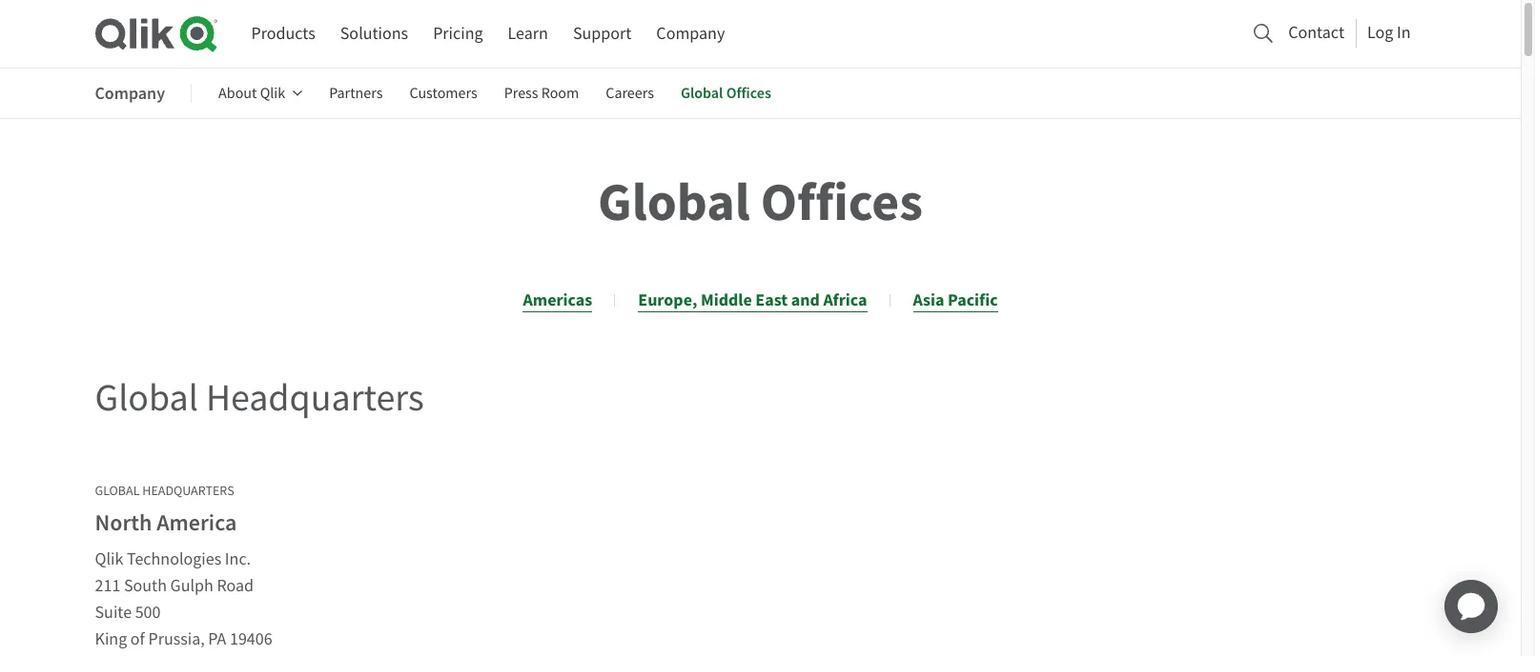 Task type: describe. For each thing, give the bounding box(es) containing it.
asia pacific link
[[913, 289, 998, 313]]

1 vertical spatial offices
[[761, 167, 923, 238]]

europe, middle east and africa
[[638, 289, 867, 312]]

company for company link
[[656, 23, 725, 45]]

asia pacific
[[913, 289, 998, 312]]

headquarters for global headquarters
[[206, 374, 424, 422]]

careers link
[[606, 71, 654, 116]]

in
[[1397, 22, 1411, 44]]

global headquarters north america
[[95, 483, 237, 539]]

solutions
[[340, 23, 408, 45]]

log
[[1367, 22, 1393, 44]]

learn
[[508, 23, 548, 45]]

go to the home page. image
[[95, 15, 217, 53]]

global offices inside company menu bar
[[681, 83, 771, 103]]

of
[[130, 629, 145, 651]]

about qlik
[[218, 84, 285, 103]]

about qlik link
[[218, 71, 302, 116]]

global inside company menu bar
[[681, 83, 723, 103]]

customers
[[409, 84, 477, 103]]

qlik inside 'link'
[[260, 84, 285, 103]]

global inside global headquarters north america
[[95, 483, 140, 500]]

south
[[124, 576, 167, 598]]

contact link
[[1288, 17, 1344, 48]]

inc.
[[225, 549, 251, 571]]

19406
[[230, 629, 272, 651]]

1 vertical spatial global offices
[[598, 167, 923, 238]]

pacific
[[948, 289, 998, 312]]

qlik inside qlik technologies inc. 211 south gulph road suite 500 king of prussia, pa 19406
[[95, 549, 123, 571]]

500
[[135, 603, 161, 625]]

king
[[95, 629, 127, 651]]

road
[[217, 576, 254, 598]]

partners link
[[329, 71, 383, 116]]

211
[[95, 576, 120, 598]]

global offices link
[[681, 71, 771, 116]]

europe,
[[638, 289, 697, 312]]

support
[[573, 23, 632, 45]]

africa
[[823, 289, 867, 312]]

learn link
[[508, 16, 548, 52]]

partners
[[329, 84, 383, 103]]

company link
[[656, 16, 725, 52]]

and
[[791, 289, 820, 312]]



Task type: locate. For each thing, give the bounding box(es) containing it.
asia
[[913, 289, 944, 312]]

products
[[251, 23, 315, 45]]

headquarters for global headquarters north america
[[142, 483, 234, 500]]

0 vertical spatial offices
[[726, 83, 771, 103]]

0 vertical spatial company
[[656, 23, 725, 45]]

application
[[1422, 558, 1521, 657]]

qlik right about
[[260, 84, 285, 103]]

qlik
[[260, 84, 285, 103], [95, 549, 123, 571]]

pricing
[[433, 23, 483, 45]]

middle
[[701, 289, 752, 312]]

north
[[95, 508, 152, 539]]

global
[[681, 83, 723, 103], [598, 167, 750, 238], [95, 374, 198, 422], [95, 483, 140, 500]]

0 vertical spatial qlik
[[260, 84, 285, 103]]

global offices
[[681, 83, 771, 103], [598, 167, 923, 238]]

log in link
[[1367, 17, 1411, 48]]

1 horizontal spatial qlik
[[260, 84, 285, 103]]

1 horizontal spatial company
[[656, 23, 725, 45]]

press room link
[[504, 71, 579, 116]]

0 horizontal spatial qlik
[[95, 549, 123, 571]]

careers
[[606, 84, 654, 103]]

0 vertical spatial global offices
[[681, 83, 771, 103]]

qlik technologies inc. 211 south gulph road suite 500 king of prussia, pa 19406
[[95, 549, 272, 651]]

gulph
[[170, 576, 213, 598]]

qlik up 211
[[95, 549, 123, 571]]

products link
[[251, 16, 315, 52]]

headquarters
[[206, 374, 424, 422], [142, 483, 234, 500]]

company menu bar
[[95, 71, 798, 116]]

1 vertical spatial headquarters
[[142, 483, 234, 500]]

menu bar
[[251, 16, 725, 52]]

europe, middle east and africa link
[[638, 289, 867, 313]]

company down go to the home page. image
[[95, 82, 165, 104]]

0 horizontal spatial company
[[95, 82, 165, 104]]

pa
[[208, 629, 226, 651]]

company
[[656, 23, 725, 45], [95, 82, 165, 104]]

americas link
[[523, 289, 592, 313]]

0 vertical spatial headquarters
[[206, 374, 424, 422]]

offices inside company menu bar
[[726, 83, 771, 103]]

menu bar containing products
[[251, 16, 725, 52]]

press room
[[504, 84, 579, 103]]

company inside qlik main element
[[656, 23, 725, 45]]

1 vertical spatial company
[[95, 82, 165, 104]]

americas
[[523, 289, 592, 312]]

suite
[[95, 603, 132, 625]]

menu bar inside qlik main element
[[251, 16, 725, 52]]

1 vertical spatial qlik
[[95, 549, 123, 571]]

america
[[157, 508, 237, 539]]

room
[[541, 84, 579, 103]]

company up global offices link
[[656, 23, 725, 45]]

offices
[[726, 83, 771, 103], [761, 167, 923, 238]]

contact
[[1288, 22, 1344, 44]]

support link
[[573, 16, 632, 52]]

pricing link
[[433, 16, 483, 52]]

customers link
[[409, 71, 477, 116]]

press
[[504, 84, 538, 103]]

solutions link
[[340, 16, 408, 52]]

global headquarters
[[95, 374, 424, 422]]

log in
[[1367, 22, 1411, 44]]

headquarters inside global headquarters north america
[[142, 483, 234, 500]]

about
[[218, 84, 257, 103]]

technologies
[[127, 549, 221, 571]]

company for company menu bar
[[95, 82, 165, 104]]

qlik main element
[[251, 16, 1426, 52]]

east
[[755, 289, 788, 312]]

prussia,
[[148, 629, 205, 651]]



Task type: vqa. For each thing, say whether or not it's contained in the screenshot.
Compose
no



